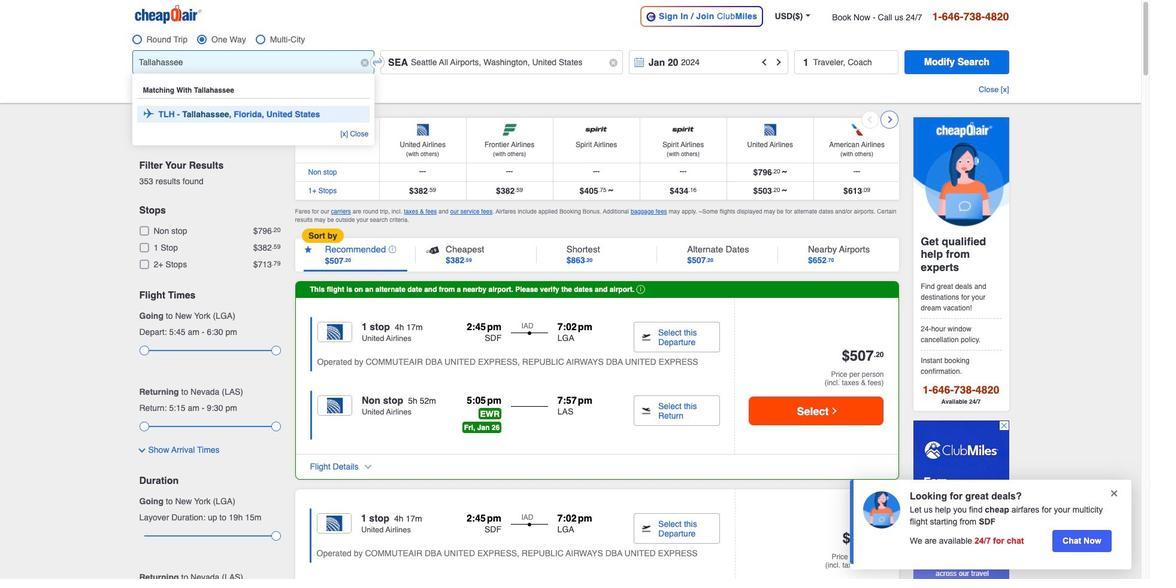 Task type: vqa. For each thing, say whether or not it's contained in the screenshot.
the Airlines - Spirit Airlines Logo
yes



Task type: locate. For each thing, give the bounding box(es) containing it.
united airlines image
[[317, 322, 352, 343], [317, 396, 352, 416], [317, 514, 352, 534]]

2 arrival date: saturday, january 20 at, 7:02pm. arrival to: new york laguardia lga element from the top
[[557, 514, 610, 536]]

None button
[[905, 50, 1009, 74]]

0 vertical spatial departure date: saturday, january 20 at, 2:45pm. depart from: louisville sdf element
[[449, 322, 501, 344]]

0 horizontal spatial airlines - united airlines logo image
[[409, 122, 436, 138]]

Where to? SEA - Seattle All Airports, Washington, United States field
[[380, 50, 623, 74]]

united airlines non stop, travel time 4h 17m element
[[317, 322, 425, 353], [317, 514, 425, 545]]

2 vertical spatial united airlines image
[[317, 514, 352, 534]]

flight timesfilter element
[[139, 290, 281, 302]]

0 vertical spatial arrival date: saturday, january 20 at, 7:02pm. arrival to: new york laguardia lga element
[[558, 322, 610, 344]]

cross_icon image
[[1108, 488, 1120, 500]]

2 airlines - spirit airlines logo image from the left
[[670, 122, 696, 138]]

Departure Date text field
[[629, 50, 788, 74]]

1 vertical spatial arrival date: saturday, january 20 at, 7:02pm. arrival to: new york laguardia lga element
[[557, 514, 610, 536]]

1 arrival date: saturday, january 20 at, 7:02pm. arrival to: new york laguardia lga element from the top
[[558, 322, 610, 344]]

united airlines image for 2nd arrival date: saturday, january 20 at, 7:02pm. arrival to: new york laguardia lga element from the top of the page's united airlines non stop, travel time 4h 17m element
[[317, 514, 352, 534]]

traveler element
[[794, 50, 899, 74]]

departure date: friday, january 26 at, 5:05pm. depart from: newark liberty ewr element
[[449, 396, 501, 436]]

0 vertical spatial united airlines image
[[317, 322, 352, 343]]

united airlines non stop, travel time 4h 17m element for 2nd arrival date: saturday, january 20 at, 7:02pm. arrival to: new york laguardia lga element from the top of the page
[[317, 514, 425, 545]]

1 vertical spatial united airlines image
[[317, 396, 352, 416]]

departure date: saturday, january 20 at, 2:45pm. depart from: louisville sdf element
[[449, 322, 501, 344], [449, 514, 501, 536]]

0 horizontal spatial airlines - spirit airlines logo image
[[583, 122, 610, 138]]

1 horizontal spatial airlines - united airlines logo image
[[757, 122, 783, 138]]

1 vertical spatial departure date: saturday, january 20 at, 2:45pm. depart from: louisville sdf element
[[449, 514, 501, 536]]

airlines - united airlines logo image
[[409, 122, 436, 138], [757, 122, 783, 138]]

clubmilelogo image
[[646, 12, 656, 22]]

arrival date: friday, january 26 at, 7:57pm. arrival to: las vegas harry reid intl. airport las element
[[558, 396, 610, 436]]

united airlines non stop, travel time 5h 52m element
[[317, 396, 436, 435]]

united airlines non stop, travel time 4h 17m element for second arrival date: saturday, january 20 at, 7:02pm. arrival to: new york laguardia lga element from the bottom
[[317, 322, 425, 353]]

departure date: saturday, january 20 at, 2:45pm. depart from: louisville sdf element for united airlines non stop, travel time 4h 17m element for second arrival date: saturday, january 20 at, 7:02pm. arrival to: new york laguardia lga element from the bottom
[[449, 322, 501, 344]]

united airlines image for united airlines non stop, travel time 5h 52m element
[[317, 396, 352, 416]]

1 vertical spatial united airlines non stop, travel time 4h 17m element
[[317, 514, 425, 545]]

1 airlines - spirit airlines logo image from the left
[[583, 122, 610, 138]]

0 vertical spatial united airlines non stop, travel time 4h 17m element
[[317, 322, 425, 353]]

1 horizontal spatial airlines - spirit airlines logo image
[[670, 122, 696, 138]]

arrival date: saturday, january 20 at, 7:02pm. arrival to: new york laguardia lga element
[[558, 322, 610, 344], [557, 514, 610, 536]]

airlines - spirit airlines logo image
[[583, 122, 610, 138], [670, 122, 696, 138]]



Task type: describe. For each thing, give the bounding box(es) containing it.
agent_icon image
[[863, 491, 900, 529]]

Where from? Tallahassee field
[[132, 50, 374, 74]]

stops filter element
[[139, 206, 281, 217]]

advertisement element
[[913, 421, 1009, 580]]

duration element
[[139, 476, 281, 488]]

departure date: saturday, january 20 at, 2:45pm. depart from: louisville sdf element for 2nd arrival date: saturday, january 20 at, 7:02pm. arrival to: new york laguardia lga element from the top of the page's united airlines non stop, travel time 4h 17m element
[[449, 514, 501, 536]]

stops filters-list element
[[139, 227, 281, 271]]

Selected 1 traveler with Coach Class field
[[794, 50, 899, 74]]

returning to nevada (las) element
[[139, 388, 281, 398]]

2 airlines - united airlines logo image from the left
[[757, 122, 783, 138]]

filter your results353results found element
[[139, 161, 281, 172]]

going to new york (lga) element
[[139, 312, 281, 322]]

united airlines image for united airlines non stop, travel time 4h 17m element for second arrival date: saturday, january 20 at, 7:02pm. arrival to: new york laguardia lga element from the bottom
[[317, 322, 352, 343]]

1 airlines - united airlines logo image from the left
[[409, 122, 436, 138]]

airlines - frontier airlines logo image
[[496, 122, 523, 138]]

airlines - american airlines logo image
[[844, 122, 870, 138]]



